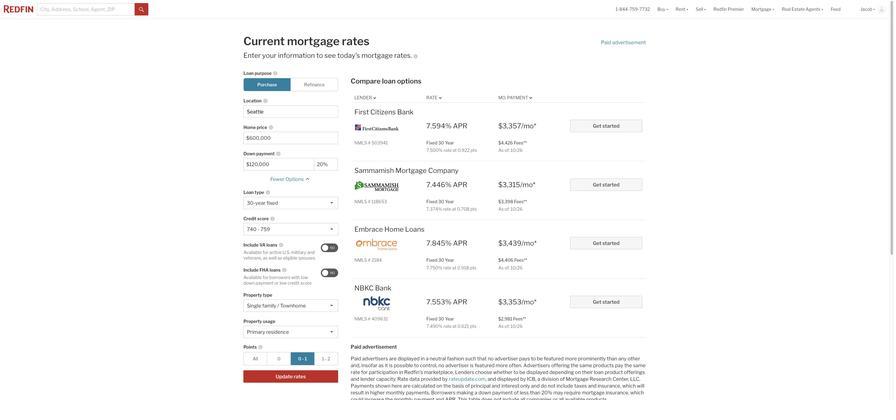 Task type: locate. For each thing, give the bounding box(es) containing it.
payment down interest
[[493, 390, 513, 396]]

4 # from the top
[[368, 317, 371, 322]]

$3,357
[[499, 122, 521, 130]]

available
[[244, 250, 262, 255], [244, 275, 262, 280]]

of: inside $4,426 fees** as of: 10/26
[[505, 148, 510, 153]]

1 horizontal spatial of
[[514, 390, 519, 396]]

rates right update
[[294, 374, 306, 380]]

4 ▾ from the left
[[773, 7, 775, 12]]

1 left the 1 - 2
[[305, 357, 307, 362]]

1 ▾ from the left
[[667, 7, 669, 12]]

0 vertical spatial of
[[560, 377, 565, 383]]

down payment text field up "fewer" at the top left of the page
[[246, 162, 312, 168]]

3 nmls from the top
[[355, 258, 367, 263]]

as for $3,315
[[499, 207, 504, 212]]

rate for 7.553
[[444, 324, 452, 329]]

at for 7.845
[[453, 265, 457, 271]]

2 include from the top
[[244, 268, 259, 273]]

% inside fixed 30 year 7.374 % rate at 0.708 pts
[[438, 207, 442, 212]]

/mo* up $4,406 fees** as of: 10/26
[[522, 240, 537, 248]]

1 0 from the left
[[278, 357, 281, 362]]

2 vertical spatial mortgage
[[566, 377, 589, 383]]

nmls left 409631
[[355, 317, 367, 322]]

apr down company
[[453, 181, 468, 189]]

4 fixed from the top
[[427, 317, 438, 322]]

option group
[[244, 78, 338, 91], [244, 353, 338, 366]]

0 radio
[[267, 353, 291, 366]]

apr
[[453, 122, 468, 130], [453, 181, 468, 189], [453, 240, 468, 248], [453, 298, 468, 306]]

fixed up the 7.374
[[427, 199, 438, 204]]

fees** inside $2,981 fees** as of: 10/26
[[513, 317, 526, 322]]

icb,
[[527, 377, 537, 383]]

0 vertical spatial loan
[[244, 71, 254, 76]]

as left 'it'
[[379, 363, 384, 369]]

pts for 7.845 % apr
[[470, 265, 477, 271]]

4 started from the top
[[603, 300, 620, 306]]

pts inside fixed 30 year 7.500 % rate at 0.922 pts
[[471, 148, 477, 153]]

for inside available for borrowers with low down payment or low credit score
[[263, 275, 269, 280]]

pts inside fixed 30 year 7.750 % rate at 0.918 pts
[[470, 265, 477, 271]]

rates.
[[394, 51, 412, 59]]

year inside fixed 30 year 7.490 % rate at 0.621 pts
[[445, 317, 454, 322]]

year inside fixed 30 year 7.750 % rate at 0.918 pts
[[445, 258, 454, 263]]

rate right the 7.374
[[443, 207, 451, 212]]

rate for 7.446
[[443, 207, 451, 212]]

0
[[278, 357, 281, 362], [298, 357, 301, 362]]

on inside , and displayed by icb, a division of mortgage research center, llc. payments shown here are calculated on the basis of principal and interest only and do not include taxes and insurance, which will result in higher monthly payments. borrowers making a down payment of less than 20% may require mortgage insurance, which could increase the monthly payment and apr. this table does not include all companies or all available products.
[[437, 383, 443, 389]]

1 horizontal spatial -
[[302, 357, 304, 362]]

bank
[[397, 108, 414, 116], [375, 284, 392, 292]]

year for 7.594
[[445, 140, 454, 146]]

1 horizontal spatial by
[[521, 377, 526, 383]]

1 vertical spatial mortgage
[[396, 167, 427, 175]]

as inside $4,406 fees** as of: 10/26
[[499, 265, 504, 271]]

low
[[301, 275, 308, 280], [280, 281, 287, 286]]

0 horizontal spatial rates
[[294, 374, 306, 380]]

0 vertical spatial rates
[[342, 34, 370, 48]]

get started button for $3,439 /mo*
[[571, 237, 643, 250]]

1 vertical spatial displayed
[[527, 370, 549, 376]]

military
[[291, 250, 306, 255]]

of: down '$4,426'
[[505, 148, 510, 153]]

▾ for rent ▾
[[687, 7, 689, 12]]

2 nmls from the top
[[355, 199, 367, 204]]

1 horizontal spatial no
[[488, 356, 494, 362]]

apr up fixed 30 year 7.750 % rate at 0.918 pts
[[453, 240, 468, 248]]

1 horizontal spatial on
[[575, 370, 581, 376]]

1 of: from the top
[[505, 148, 510, 153]]

than up pay on the bottom right
[[607, 356, 618, 362]]

as inside $2,981 fees** as of: 10/26
[[499, 324, 504, 329]]

0 vertical spatial paid
[[601, 40, 612, 45]]

2 0 from the left
[[298, 357, 301, 362]]

- left 759
[[258, 227, 260, 233]]

% up fixed 30 year 7.500 % rate at 0.922 pts
[[445, 122, 452, 130]]

submit search image
[[139, 7, 144, 12]]

property for single family / townhome
[[244, 293, 262, 298]]

property inside property usage element
[[244, 319, 262, 324]]

5 ▾ from the left
[[822, 7, 824, 12]]

1 vertical spatial a
[[538, 377, 540, 383]]

pts inside fixed 30 year 7.490 % rate at 0.621 pts
[[470, 324, 477, 329]]

1 vertical spatial rate
[[398, 377, 409, 383]]

real estate agents ▾ button
[[778, 0, 827, 19]]

1 horizontal spatial advertisement
[[613, 40, 646, 45]]

enter your information to see today's mortgage rates.
[[244, 51, 412, 59]]

2 ▾ from the left
[[687, 7, 689, 12]]

1 horizontal spatial loan
[[594, 370, 604, 376]]

is down such
[[470, 363, 474, 369]]

10/26 for $3,353
[[511, 324, 523, 329]]

4 as from the top
[[499, 324, 504, 329]]

mortgage left rates.
[[362, 51, 393, 59]]

2 1 from the left
[[322, 357, 324, 362]]

as inside $3,398 fees** as of: 10/26
[[499, 207, 504, 212]]

1 fixed from the top
[[427, 140, 438, 146]]

3 get from the top
[[593, 241, 602, 247]]

fees** right $3,398
[[514, 199, 527, 204]]

1 vertical spatial no
[[439, 363, 445, 369]]

4 year from the top
[[445, 317, 454, 322]]

30 inside fixed 30 year 7.374 % rate at 0.708 pts
[[439, 199, 444, 204]]

down inside available for borrowers with low down payment or low credit score
[[244, 281, 255, 286]]

1 horizontal spatial than
[[607, 356, 618, 362]]

home price
[[244, 125, 267, 130]]

rate inside fixed 30 year 7.374 % rate at 0.708 pts
[[443, 207, 451, 212]]

agents
[[806, 7, 821, 12]]

0 horizontal spatial featured
[[475, 363, 495, 369]]

than up companies
[[530, 390, 541, 396]]

▾ right rent
[[687, 7, 689, 12]]

$3,315
[[499, 181, 521, 189]]

fixed 30 year 7.500 % rate at 0.922 pts
[[427, 140, 477, 153]]

loan type
[[244, 190, 264, 195]]

your
[[262, 51, 277, 59]]

# left 2184 on the bottom of page
[[368, 258, 371, 263]]

fees**
[[514, 140, 527, 146], [514, 199, 527, 204], [515, 258, 527, 263], [513, 317, 526, 322]]

information
[[278, 51, 315, 59]]

score up 759
[[257, 216, 269, 222]]

2184
[[372, 258, 382, 263]]

usage
[[263, 319, 275, 324]]

1 horizontal spatial rates
[[342, 34, 370, 48]]

30 for 7.446
[[439, 199, 444, 204]]

1 apr from the top
[[453, 122, 468, 130]]

1 vertical spatial more
[[496, 363, 508, 369]]

fixed up 7.500
[[427, 140, 438, 146]]

Purchase radio
[[244, 78, 291, 91]]

available inside the available for active u.s. military and veterans, as well as eligible spouses
[[244, 250, 262, 255]]

rates up today's
[[342, 34, 370, 48]]

3 as from the top
[[499, 265, 504, 271]]

option group for points
[[244, 353, 338, 366]]

a inside paid advertisers are displayed in a neutral fashion such that no advertiser pays to be featured more prominently than any other and, insofar as it is possible to control, no advertiser is featured more often. advertisers offering the same products pay the same rate for participation in redfin's marketplace. lenders choose whether to be displayed depending on their loan product offerings and lender capacity. rate data provided by
[[426, 356, 429, 362]]

0 horizontal spatial not
[[494, 397, 502, 401]]

mortgage inside , and displayed by icb, a division of mortgage research center, llc. payments shown here are calculated on the basis of principal and interest only and do not include taxes and insurance, which will result in higher monthly payments. borrowers making a down payment of less than 20% may require mortgage insurance, which could increase the monthly payment and apr. this table does not include all companies or all available products.
[[582, 390, 605, 396]]

0 vertical spatial no
[[488, 356, 494, 362]]

1 vertical spatial are
[[403, 383, 411, 389]]

at for 7.594
[[453, 148, 457, 153]]

buy ▾ button
[[658, 0, 669, 19]]

in down the payments
[[365, 390, 369, 396]]

0 vertical spatial include
[[244, 243, 259, 248]]

0.708
[[457, 207, 470, 212]]

option group containing purchase
[[244, 78, 338, 91]]

0 vertical spatial available
[[244, 250, 262, 255]]

all down may
[[559, 397, 564, 401]]

0 horizontal spatial bank
[[375, 284, 392, 292]]

nmls # 2184
[[355, 258, 382, 263]]

▾ right agents
[[822, 7, 824, 12]]

0 vertical spatial option group
[[244, 78, 338, 91]]

fixed 30 year 7.490 % rate at 0.621 pts
[[427, 317, 477, 329]]

- up update rates button
[[302, 357, 304, 362]]

year inside fixed 30 year 7.500 % rate at 0.922 pts
[[445, 140, 454, 146]]

advertiser
[[495, 356, 518, 362], [446, 363, 469, 369]]

1 horizontal spatial rate
[[427, 95, 438, 100]]

of:
[[505, 148, 510, 153], [505, 207, 510, 212], [505, 265, 510, 271], [505, 324, 510, 329]]

than
[[607, 356, 618, 362], [530, 390, 541, 396]]

such
[[465, 356, 476, 362]]

2 available from the top
[[244, 275, 262, 280]]

# left 409631
[[368, 317, 371, 322]]

loan left purpose
[[244, 71, 254, 76]]

nmls left 503941
[[355, 140, 367, 146]]

sammamish mortgage company
[[355, 167, 459, 175]]

0 horizontal spatial displayed
[[398, 356, 420, 362]]

0 vertical spatial a
[[426, 356, 429, 362]]

1 vertical spatial which
[[631, 390, 644, 396]]

and inside paid advertisers are displayed in a neutral fashion such that no advertiser pays to be featured more prominently than any other and, insofar as it is possible to control, no advertiser is featured more often. advertisers offering the same products pay the same rate for participation in redfin's marketplace. lenders choose whether to be displayed depending on their loan product offerings and lender capacity. rate data provided by
[[351, 377, 360, 383]]

credit
[[288, 281, 300, 286]]

1 get from the top
[[593, 123, 602, 129]]

1 horizontal spatial advertiser
[[495, 356, 518, 362]]

available for active u.s. military and veterans, as well as eligible spouses
[[244, 250, 315, 261]]

real estate agents ▾
[[782, 7, 824, 12]]

2 vertical spatial for
[[361, 370, 368, 376]]

0 horizontal spatial be
[[520, 370, 526, 376]]

at inside fixed 30 year 7.500 % rate at 0.922 pts
[[453, 148, 457, 153]]

1 vertical spatial bank
[[375, 284, 392, 292]]

are inside , and displayed by icb, a division of mortgage research center, llc. payments shown here are calculated on the basis of principal and interest only and do not include taxes and insurance, which will result in higher monthly payments. borrowers making a down payment of less than 20% may require mortgage insurance, which could increase the monthly payment and apr. this table does not include all companies or all available products.
[[403, 383, 411, 389]]

1 vertical spatial paid advertisement
[[351, 344, 397, 350]]

1 started from the top
[[603, 123, 620, 129]]

1 horizontal spatial all
[[559, 397, 564, 401]]

1 vertical spatial rates
[[294, 374, 306, 380]]

1 get started from the top
[[593, 123, 620, 129]]

score
[[257, 216, 269, 222], [301, 281, 312, 286]]

fees** for $3,357
[[514, 140, 527, 146]]

4 apr from the top
[[453, 298, 468, 306]]

3 10/26 from the top
[[511, 265, 523, 271]]

1 horizontal spatial same
[[633, 363, 646, 369]]

loan up research
[[594, 370, 604, 376]]

30 inside fixed 30 year 7.490 % rate at 0.621 pts
[[439, 317, 444, 322]]

10/26 for $3,315
[[511, 207, 523, 212]]

1 vertical spatial loans
[[270, 268, 281, 273]]

at inside fixed 30 year 7.374 % rate at 0.708 pts
[[452, 207, 456, 212]]

0 horizontal spatial 0
[[278, 357, 281, 362]]

3 started from the top
[[603, 241, 620, 247]]

0 inside "radio"
[[278, 357, 281, 362]]

1 option group from the top
[[244, 78, 338, 91]]

1 include from the top
[[244, 243, 259, 248]]

year down 7.446 % apr
[[445, 199, 454, 204]]

1 vertical spatial score
[[301, 281, 312, 286]]

on up borrowers
[[437, 383, 443, 389]]

include for include fha loans
[[244, 268, 259, 273]]

0 vertical spatial score
[[257, 216, 269, 222]]

0 horizontal spatial are
[[389, 356, 397, 362]]

year for 7.553
[[445, 317, 454, 322]]

property inside the property type element
[[244, 293, 262, 298]]

2 property from the top
[[244, 319, 262, 324]]

as down $2,981
[[499, 324, 504, 329]]

are right here
[[403, 383, 411, 389]]

0 horizontal spatial same
[[580, 363, 592, 369]]

does
[[482, 397, 493, 401]]

1 loan from the top
[[244, 71, 254, 76]]

1 year from the top
[[445, 140, 454, 146]]

mo. payment
[[499, 95, 528, 100]]

center,
[[613, 377, 629, 383]]

0 vertical spatial featured
[[544, 356, 564, 362]]

pts
[[471, 148, 477, 153], [471, 207, 477, 212], [470, 265, 477, 271], [470, 324, 477, 329]]

rates inside update rates button
[[294, 374, 306, 380]]

1 vertical spatial on
[[437, 383, 443, 389]]

property up primary
[[244, 319, 262, 324]]

compare
[[351, 77, 381, 85]]

get started button for $3,353 /mo*
[[571, 296, 643, 309]]

0 vertical spatial than
[[607, 356, 618, 362]]

mortgage left 'real'
[[752, 7, 772, 12]]

1 get started button from the top
[[571, 120, 643, 132]]

/mo* for $3,353
[[522, 298, 537, 306]]

3 of: from the top
[[505, 265, 510, 271]]

year down 7.553 % apr
[[445, 317, 454, 322]]

1 10/26 from the top
[[511, 148, 523, 153]]

0 vertical spatial property
[[244, 293, 262, 298]]

10/26 inside $3,398 fees** as of: 10/26
[[511, 207, 523, 212]]

1 property from the top
[[244, 293, 262, 298]]

2 get from the top
[[593, 182, 602, 188]]

# for nbkc
[[368, 317, 371, 322]]

as inside $4,426 fees** as of: 10/26
[[499, 148, 504, 153]]

4 get started button from the top
[[571, 296, 643, 309]]

▾ for sell ▾
[[704, 7, 706, 12]]

payment
[[507, 95, 528, 100]]

at left the 0.708
[[452, 207, 456, 212]]

0 vertical spatial home
[[244, 125, 256, 130]]

provided
[[421, 377, 441, 383]]

0 horizontal spatial no
[[439, 363, 445, 369]]

pts right 0.922
[[471, 148, 477, 153]]

in down possible on the bottom left of the page
[[399, 370, 403, 376]]

of: down $3,398
[[505, 207, 510, 212]]

0 - 1
[[298, 357, 307, 362]]

mortgage inside dropdown button
[[752, 7, 772, 12]]

1 all from the left
[[521, 397, 526, 401]]

6 ▾ from the left
[[874, 7, 876, 12]]

0 horizontal spatial loan
[[382, 77, 396, 85]]

by inside , and displayed by icb, a division of mortgage research center, llc. payments shown here are calculated on the basis of principal and interest only and do not include taxes and insurance, which will result in higher monthly payments. borrowers making a down payment of less than 20% may require mortgage insurance, which could increase the monthly payment and apr. this table does not include all companies or all available products.
[[521, 377, 526, 383]]

% left 0.621
[[439, 324, 443, 329]]

table
[[469, 397, 481, 401]]

year
[[445, 140, 454, 146], [445, 199, 454, 204], [445, 258, 454, 263], [445, 317, 454, 322]]

score right credit
[[301, 281, 312, 286]]

0 horizontal spatial rate
[[398, 377, 409, 383]]

30 for 7.845
[[439, 258, 444, 263]]

loan for loan type
[[244, 190, 254, 195]]

▾ right jacob
[[874, 7, 876, 12]]

well
[[269, 256, 277, 261]]

as for $3,353
[[499, 324, 504, 329]]

available
[[565, 397, 585, 401]]

2 vertical spatial in
[[365, 390, 369, 396]]

mortgage up 7.446
[[396, 167, 427, 175]]

City, Address, School, Agent, ZIP search field
[[37, 3, 135, 15]]

rate inside fixed 30 year 7.750 % rate at 0.918 pts
[[443, 265, 452, 271]]

3 get started button from the top
[[571, 237, 643, 250]]

at inside fixed 30 year 7.750 % rate at 0.918 pts
[[453, 265, 457, 271]]

often.
[[509, 363, 523, 369]]

503941
[[372, 140, 388, 146]]

mortgage inside , and displayed by icb, a division of mortgage research center, llc. payments shown here are calculated on the basis of principal and interest only and do not include taxes and insurance, which will result in higher monthly payments. borrowers making a down payment of less than 20% may require mortgage insurance, which could increase the monthly payment and apr. this table does not include all companies or all available products.
[[566, 377, 589, 383]]

for inside the available for active u.s. military and veterans, as well as eligible spouses
[[263, 250, 269, 255]]

1 horizontal spatial in
[[399, 370, 403, 376]]

fixed for 7.446
[[427, 199, 438, 204]]

2 loan from the top
[[244, 190, 254, 195]]

a for icb,
[[538, 377, 540, 383]]

get for $3,353 /mo*
[[593, 300, 602, 306]]

or inside available for borrowers with low down payment or low credit score
[[275, 281, 279, 286]]

principal
[[471, 383, 491, 389]]

of: inside $3,398 fees** as of: 10/26
[[505, 207, 510, 212]]

2 vertical spatial mortgage
[[582, 390, 605, 396]]

2 by from the left
[[521, 377, 526, 383]]

0 inside radio
[[298, 357, 301, 362]]

as left well
[[263, 256, 268, 261]]

rate right 7.750
[[443, 265, 452, 271]]

buy ▾
[[658, 7, 669, 12]]

1 horizontal spatial more
[[565, 356, 577, 362]]

% left the 0.708
[[438, 207, 442, 212]]

2 fixed from the top
[[427, 199, 438, 204]]

rate
[[444, 148, 452, 153], [443, 207, 451, 212], [443, 265, 452, 271], [444, 324, 452, 329], [351, 370, 360, 376]]

State, City, County, ZIP search field
[[244, 106, 338, 118]]

1 down payment text field from the left
[[246, 162, 312, 168]]

2 as from the top
[[499, 207, 504, 212]]

available for payment
[[244, 275, 262, 280]]

3 apr from the top
[[453, 240, 468, 248]]

1 nmls from the top
[[355, 140, 367, 146]]

are inside paid advertisers are displayed in a neutral fashion such that no advertiser pays to be featured more prominently than any other and, insofar as it is possible to control, no advertiser is featured more often. advertisers offering the same products pay the same rate for participation in redfin's marketplace. lenders choose whether to be displayed depending on their loan product offerings and lender capacity. rate data provided by
[[389, 356, 397, 362]]

only
[[521, 383, 530, 389]]

1 vertical spatial or
[[553, 397, 558, 401]]

result
[[351, 390, 364, 396]]

1 vertical spatial include
[[244, 268, 259, 273]]

3 30 from the top
[[439, 258, 444, 263]]

advertisement inside button
[[613, 40, 646, 45]]

3 get started from the top
[[593, 241, 620, 247]]

30 inside fixed 30 year 7.500 % rate at 0.922 pts
[[439, 140, 444, 146]]

rate inside fixed 30 year 7.490 % rate at 0.621 pts
[[444, 324, 452, 329]]

estate
[[792, 7, 805, 12]]

0 horizontal spatial advertisement
[[363, 344, 397, 350]]

0 vertical spatial or
[[275, 281, 279, 286]]

as for $3,357
[[499, 148, 504, 153]]

% up company
[[439, 148, 443, 153]]

of: for $3,353
[[505, 324, 510, 329]]

0 horizontal spatial of
[[465, 383, 470, 389]]

or down may
[[553, 397, 558, 401]]

fees** right $4,406
[[515, 258, 527, 263]]

are up possible on the bottom left of the page
[[389, 356, 397, 362]]

1 by from the left
[[442, 377, 448, 383]]

score inside available for borrowers with low down payment or low credit score
[[301, 281, 312, 286]]

▾ for jacob ▾
[[874, 7, 876, 12]]

advertiser down fashion
[[446, 363, 469, 369]]

fees** for $3,353
[[513, 317, 526, 322]]

jacob
[[861, 7, 873, 12]]

mortgage up products.
[[582, 390, 605, 396]]

2 year from the top
[[445, 199, 454, 204]]

0 vertical spatial advertisement
[[613, 40, 646, 45]]

of: inside $2,981 fees** as of: 10/26
[[505, 324, 510, 329]]

embrace
[[355, 226, 383, 234]]

0 vertical spatial are
[[389, 356, 397, 362]]

1-844-759-7732 link
[[616, 7, 650, 12]]

fees** inside $4,426 fees** as of: 10/26
[[514, 140, 527, 146]]

property usage element
[[244, 316, 335, 326]]

rate up here
[[398, 377, 409, 383]]

at left 0.918
[[453, 265, 457, 271]]

10/26 inside $4,426 fees** as of: 10/26
[[511, 148, 523, 153]]

1 vertical spatial property
[[244, 319, 262, 324]]

▾ for mortgage ▾
[[773, 7, 775, 12]]

on left their
[[575, 370, 581, 376]]

same up offerings
[[633, 363, 646, 369]]

- for 0
[[302, 357, 304, 362]]

rent ▾ button
[[676, 0, 689, 19]]

# for embrace
[[368, 258, 371, 263]]

4 nmls from the top
[[355, 317, 367, 322]]

all
[[521, 397, 526, 401], [559, 397, 564, 401]]

rate inside paid advertisers are displayed in a neutral fashion such that no advertiser pays to be featured more prominently than any other and, insofar as it is possible to control, no advertiser is featured more often. advertisers offering the same products pay the same rate for participation in redfin's marketplace. lenders choose whether to be displayed depending on their loan product offerings and lender capacity. rate data provided by
[[398, 377, 409, 383]]

and up spouses
[[307, 250, 315, 255]]

fees** for $3,439
[[515, 258, 527, 263]]

year
[[256, 201, 266, 206]]

get started for $3,353 /mo*
[[593, 300, 620, 306]]

get for $3,315 /mo*
[[593, 182, 602, 188]]

2 get started button from the top
[[571, 179, 643, 191]]

taxes
[[575, 383, 587, 389]]

in up control,
[[421, 356, 425, 362]]

3 # from the top
[[368, 258, 371, 263]]

10/26 for $3,357
[[511, 148, 523, 153]]

2 horizontal spatial mortgage
[[582, 390, 605, 396]]

% up fixed 30 year 7.490 % rate at 0.621 pts
[[445, 298, 452, 306]]

or down the borrowers
[[275, 281, 279, 286]]

year inside fixed 30 year 7.374 % rate at 0.708 pts
[[445, 199, 454, 204]]

fees** inside $4,406 fees** as of: 10/26
[[515, 258, 527, 263]]

30
[[439, 140, 444, 146], [439, 199, 444, 204], [439, 258, 444, 263], [439, 317, 444, 322]]

2 option group from the top
[[244, 353, 338, 366]]

1 vertical spatial option group
[[244, 353, 338, 366]]

0 vertical spatial advertiser
[[495, 356, 518, 362]]

1 available from the top
[[244, 250, 262, 255]]

1 vertical spatial down
[[479, 390, 492, 396]]

as down '$4,426'
[[499, 148, 504, 153]]

1 1 from the left
[[305, 357, 307, 362]]

advertiser up often.
[[495, 356, 518, 362]]

started for $3,353 /mo*
[[603, 300, 620, 306]]

,
[[486, 377, 487, 383]]

30 up 7.750
[[439, 258, 444, 263]]

2 10/26 from the top
[[511, 207, 523, 212]]

fixed inside fixed 30 year 7.500 % rate at 0.922 pts
[[427, 140, 438, 146]]

30 inside fixed 30 year 7.750 % rate at 0.918 pts
[[439, 258, 444, 263]]

% inside fixed 30 year 7.750 % rate at 0.918 pts
[[439, 265, 443, 271]]

2 # from the top
[[368, 199, 371, 204]]

3 fixed from the top
[[427, 258, 438, 263]]

Refinance radio
[[291, 78, 338, 91]]

option group containing all
[[244, 353, 338, 366]]

of: inside $4,406 fees** as of: 10/26
[[505, 265, 510, 271]]

down up does
[[479, 390, 492, 396]]

apr up fixed 30 year 7.500 % rate at 0.922 pts
[[453, 122, 468, 130]]

0 horizontal spatial in
[[365, 390, 369, 396]]

of left less
[[514, 390, 519, 396]]

same
[[580, 363, 592, 369], [633, 363, 646, 369]]

and inside the available for active u.s. military and veterans, as well as eligible spouses
[[307, 250, 315, 255]]

year down 7.845 % apr
[[445, 258, 454, 263]]

1 horizontal spatial down
[[479, 390, 492, 396]]

4 of: from the top
[[505, 324, 510, 329]]

apr for 7.845 % apr
[[453, 240, 468, 248]]

be down often.
[[520, 370, 526, 376]]

paid advertisement
[[601, 40, 646, 45], [351, 344, 397, 350]]

be up advertisers
[[537, 356, 543, 362]]

844-
[[620, 7, 630, 12]]

0 horizontal spatial -
[[258, 227, 260, 233]]

as down $4,406
[[499, 265, 504, 271]]

# left 118653
[[368, 199, 371, 204]]

nmls
[[355, 140, 367, 146], [355, 199, 367, 204], [355, 258, 367, 263], [355, 317, 367, 322]]

2 get started from the top
[[593, 182, 620, 188]]

payment down the fha
[[256, 281, 274, 286]]

fixed inside fixed 30 year 7.750 % rate at 0.918 pts
[[427, 258, 438, 263]]

/mo* up $3,398 fees** as of: 10/26
[[521, 181, 536, 189]]

1 horizontal spatial bank
[[397, 108, 414, 116]]

4 30 from the top
[[439, 317, 444, 322]]

choose
[[475, 370, 492, 376]]

$4,426
[[499, 140, 513, 146]]

4 get started from the top
[[593, 300, 620, 306]]

2 horizontal spatial as
[[379, 363, 384, 369]]

insurance,
[[598, 383, 622, 389], [606, 390, 630, 396]]

at inside fixed 30 year 7.490 % rate at 0.621 pts
[[453, 324, 457, 329]]

2 started from the top
[[603, 182, 620, 188]]

0 vertical spatial monthly
[[386, 390, 405, 396]]

1 # from the top
[[368, 140, 371, 146]]

1 horizontal spatial displayed
[[497, 377, 520, 383]]

3 ▾ from the left
[[704, 7, 706, 12]]

2 horizontal spatial -
[[325, 357, 327, 362]]

which down llc.
[[623, 383, 636, 389]]

apr for 7.594 % apr
[[453, 122, 468, 130]]

1 left 2
[[322, 357, 324, 362]]

2 horizontal spatial displayed
[[527, 370, 549, 376]]

/mo* for $3,357
[[521, 122, 537, 130]]

fees** inside $3,398 fees** as of: 10/26
[[514, 199, 527, 204]]

mortgage
[[752, 7, 772, 12], [396, 167, 427, 175], [566, 377, 589, 383]]

1 - 2 radio
[[314, 353, 338, 366]]

0 for 0
[[278, 357, 281, 362]]

$4,406 fees** as of: 10/26
[[499, 258, 527, 271]]

2 is from the left
[[470, 363, 474, 369]]

2 of: from the top
[[505, 207, 510, 212]]

2 30 from the top
[[439, 199, 444, 204]]

30 up 7.500
[[439, 140, 444, 146]]

more up whether
[[496, 363, 508, 369]]

available inside available for borrowers with low down payment or low credit score
[[244, 275, 262, 280]]

for inside paid advertisers are displayed in a neutral fashion such that no advertiser pays to be featured more prominently than any other and, insofar as it is possible to control, no advertiser is featured more often. advertisers offering the same products pay the same rate for participation in redfin's marketplace. lenders choose whether to be displayed depending on their loan product offerings and lender capacity. rate data provided by
[[361, 370, 368, 376]]

10/26 down '$4,426'
[[511, 148, 523, 153]]

▾ right buy at the top of the page
[[667, 7, 669, 12]]

4 get from the top
[[593, 300, 602, 306]]

nmls left 118653
[[355, 199, 367, 204]]

fixed inside fixed 30 year 7.374 % rate at 0.708 pts
[[427, 199, 438, 204]]

a up control,
[[426, 356, 429, 362]]

get started for $3,315 /mo*
[[593, 182, 620, 188]]

rate inside fixed 30 year 7.500 % rate at 0.922 pts
[[444, 148, 452, 153]]

single family / townhome
[[247, 303, 306, 309]]

0 horizontal spatial advertiser
[[446, 363, 469, 369]]

is right 'it'
[[389, 363, 393, 369]]

pts right the 0.708
[[471, 207, 477, 212]]

rate right 7.490
[[444, 324, 452, 329]]

fixed for 7.594
[[427, 140, 438, 146]]

get started
[[593, 123, 620, 129], [593, 182, 620, 188], [593, 241, 620, 247], [593, 300, 620, 306]]

as
[[263, 256, 268, 261], [278, 256, 282, 261], [379, 363, 384, 369]]

mortgage
[[287, 34, 340, 48], [362, 51, 393, 59], [582, 390, 605, 396]]

townhome
[[280, 303, 306, 309]]

pts inside fixed 30 year 7.374 % rate at 0.708 pts
[[471, 207, 477, 212]]

0 vertical spatial displayed
[[398, 356, 420, 362]]

0 up update
[[278, 357, 281, 362]]

products.
[[587, 397, 608, 401]]

get started button for $3,357 /mo*
[[571, 120, 643, 132]]

sell ▾ button
[[696, 0, 706, 19]]

Down payment text field
[[246, 162, 312, 168], [317, 162, 335, 168]]

pts right 0.918
[[470, 265, 477, 271]]

2 apr from the top
[[453, 181, 468, 189]]

include fha loans
[[244, 268, 281, 273]]

fixed inside fixed 30 year 7.490 % rate at 0.621 pts
[[427, 317, 438, 322]]

3 year from the top
[[445, 258, 454, 263]]

the down shown
[[385, 397, 393, 401]]

featured up "offering"
[[544, 356, 564, 362]]

type for family
[[263, 293, 272, 298]]

1 as from the top
[[499, 148, 504, 153]]

10/26 inside $2,981 fees** as of: 10/26
[[511, 324, 523, 329]]

- for 1
[[325, 357, 327, 362]]

1 30 from the top
[[439, 140, 444, 146]]

0 vertical spatial mortgage
[[752, 7, 772, 12]]

4 10/26 from the top
[[511, 324, 523, 329]]

2 all from the left
[[559, 397, 564, 401]]

10/26 inside $4,406 fees** as of: 10/26
[[511, 265, 523, 271]]

pts for 7.594 % apr
[[471, 148, 477, 153]]

data
[[410, 377, 420, 383]]

0 horizontal spatial is
[[389, 363, 393, 369]]

eligible
[[283, 256, 298, 261]]



Task type: describe. For each thing, give the bounding box(es) containing it.
apr for 7.446 % apr
[[453, 181, 468, 189]]

the down any
[[625, 363, 632, 369]]

or inside , and displayed by icb, a division of mortgage research center, llc. payments shown here are calculated on the basis of principal and interest only and do not include taxes and insurance, which will result in higher monthly payments. borrowers making a down payment of less than 20% may require mortgage insurance, which could increase the monthly payment and apr. this table does not include all companies or all available products.
[[553, 397, 558, 401]]

1 vertical spatial be
[[520, 370, 526, 376]]

redfin's
[[404, 370, 423, 376]]

division
[[542, 377, 559, 383]]

in inside , and displayed by icb, a division of mortgage research center, llc. payments shown here are calculated on the basis of principal and interest only and do not include taxes and insurance, which will result in higher monthly payments. borrowers making a down payment of less than 20% may require mortgage insurance, which could increase the monthly payment and apr. this table does not include all companies or all available products.
[[365, 390, 369, 396]]

payment down payments.
[[414, 397, 435, 401]]

paid advertisement button
[[601, 39, 646, 46]]

u.s.
[[283, 250, 290, 255]]

fees** for $3,315
[[514, 199, 527, 204]]

and right the ,
[[488, 377, 496, 383]]

0 horizontal spatial mortgage
[[396, 167, 427, 175]]

option group for loan purpose
[[244, 78, 338, 91]]

30 for 7.594
[[439, 140, 444, 146]]

participation
[[369, 370, 398, 376]]

rate for 7.594
[[444, 148, 452, 153]]

credit
[[244, 216, 257, 222]]

pts for 7.553 % apr
[[470, 324, 477, 329]]

rent ▾ button
[[672, 0, 692, 19]]

rate inside button
[[427, 95, 438, 100]]

prominently
[[578, 356, 606, 362]]

1 vertical spatial of
[[465, 383, 470, 389]]

All radio
[[244, 353, 268, 366]]

interest
[[502, 383, 520, 389]]

and down icb,
[[531, 383, 540, 389]]

loan for loan purpose
[[244, 71, 254, 76]]

loan inside paid advertisers are displayed in a neutral fashion such that no advertiser pays to be featured more prominently than any other and, insofar as it is possible to control, no advertiser is featured more often. advertisers offering the same products pay the same rate for participation in redfin's marketplace. lenders choose whether to be displayed depending on their loan product offerings and lender capacity. rate data provided by
[[594, 370, 604, 376]]

and down borrowers
[[436, 397, 444, 401]]

refinance
[[304, 82, 325, 87]]

started for $3,315 /mo*
[[603, 182, 620, 188]]

% down company
[[445, 181, 452, 189]]

to up advertisers
[[531, 356, 536, 362]]

capacity.
[[376, 377, 397, 383]]

spouses
[[299, 256, 315, 261]]

borrowers
[[270, 275, 291, 280]]

0 horizontal spatial score
[[257, 216, 269, 222]]

va
[[260, 243, 266, 248]]

and,
[[351, 363, 361, 369]]

family
[[262, 303, 276, 309]]

the right "offering"
[[571, 363, 579, 369]]

update rates button
[[244, 371, 338, 383]]

rate button
[[427, 95, 443, 101]]

options
[[397, 77, 422, 85]]

single
[[247, 303, 261, 309]]

0 - 1 radio
[[291, 353, 315, 366]]

real
[[782, 7, 791, 12]]

of: for $3,357
[[505, 148, 510, 153]]

loans for include va loans
[[267, 243, 278, 248]]

get for $3,439 /mo*
[[593, 241, 602, 247]]

on inside paid advertisers are displayed in a neutral fashion such that no advertiser pays to be featured more prominently than any other and, insofar as it is possible to control, no advertiser is featured more often. advertisers offering the same products pay the same rate for participation in redfin's marketplace. lenders choose whether to be displayed depending on their loan product offerings and lender capacity. rate data provided by
[[575, 370, 581, 376]]

payments
[[351, 383, 374, 389]]

10/26 for $3,439
[[511, 265, 523, 271]]

calculated
[[412, 383, 436, 389]]

a for in
[[426, 356, 429, 362]]

2 same from the left
[[633, 363, 646, 369]]

for for active
[[263, 250, 269, 255]]

7.845 % apr
[[427, 240, 468, 248]]

nmls for first citizens bank
[[355, 140, 367, 146]]

the up borrowers
[[444, 383, 451, 389]]

fixed
[[267, 201, 278, 206]]

lender button
[[355, 95, 378, 101]]

0 vertical spatial which
[[623, 383, 636, 389]]

% inside fixed 30 year 7.490 % rate at 0.621 pts
[[439, 324, 443, 329]]

making
[[457, 390, 474, 396]]

nmls for nbkc bank
[[355, 317, 367, 322]]

paid inside paid advertisers are displayed in a neutral fashion such that no advertiser pays to be featured more prominently than any other and, insofar as it is possible to control, no advertiser is featured more often. advertisers offering the same products pay the same rate for participation in redfin's marketplace. lenders choose whether to be displayed depending on their loan product offerings and lender capacity. rate data provided by
[[351, 356, 361, 362]]

1-
[[616, 7, 620, 12]]

as inside paid advertisers are displayed in a neutral fashion such that no advertiser pays to be featured more prominently than any other and, insofar as it is possible to control, no advertiser is featured more often. advertisers offering the same products pay the same rate for participation in redfin's marketplace. lenders choose whether to be displayed depending on their loan product offerings and lender capacity. rate data provided by
[[379, 363, 384, 369]]

0 vertical spatial insurance,
[[598, 383, 622, 389]]

started for $3,439 /mo*
[[603, 241, 620, 247]]

veterans,
[[244, 256, 262, 261]]

llc.
[[631, 377, 641, 383]]

7.374
[[427, 207, 438, 212]]

include for include va loans
[[244, 243, 259, 248]]

to down often.
[[514, 370, 519, 376]]

higher
[[370, 390, 385, 396]]

first citizens bank
[[355, 108, 414, 116]]

1 horizontal spatial include
[[557, 383, 574, 389]]

0 vertical spatial loan
[[382, 77, 396, 85]]

0 vertical spatial in
[[421, 356, 425, 362]]

property type element
[[244, 289, 335, 300]]

type for year
[[255, 190, 264, 195]]

/mo* for $3,315
[[521, 181, 536, 189]]

real estate agents ▾ link
[[782, 0, 824, 19]]

may
[[554, 390, 564, 396]]

down inside , and displayed by icb, a division of mortgage research center, llc. payments shown here are calculated on the basis of principal and interest only and do not include taxes and insurance, which will result in higher monthly payments. borrowers making a down payment of less than 20% may require mortgage insurance, which could increase the monthly payment and apr. this table does not include all companies or all available products.
[[479, 390, 492, 396]]

$4,406
[[499, 258, 514, 263]]

by inside paid advertisers are displayed in a neutral fashion such that no advertiser pays to be featured more prominently than any other and, insofar as it is possible to control, no advertiser is featured more often. advertisers offering the same products pay the same rate for participation in redfin's marketplace. lenders choose whether to be displayed depending on their loan product offerings and lender capacity. rate data provided by
[[442, 377, 448, 383]]

/
[[278, 303, 279, 309]]

7.490
[[427, 324, 439, 329]]

redfin
[[714, 7, 727, 12]]

less
[[520, 390, 529, 396]]

/mo* for $3,439
[[522, 240, 537, 248]]

control,
[[420, 363, 438, 369]]

fewer options
[[270, 177, 304, 183]]

current mortgage rates
[[244, 34, 370, 48]]

as for $3,439
[[499, 265, 504, 271]]

today's
[[338, 51, 360, 59]]

for for borrowers
[[263, 275, 269, 280]]

0 vertical spatial bank
[[397, 108, 414, 116]]

1 horizontal spatial a
[[475, 390, 478, 396]]

get for $3,357 /mo*
[[593, 123, 602, 129]]

advertisers
[[362, 356, 388, 362]]

it
[[385, 363, 388, 369]]

0 horizontal spatial home
[[244, 125, 256, 130]]

products
[[594, 363, 614, 369]]

buy
[[658, 7, 666, 12]]

payment inside available for borrowers with low down payment or low credit score
[[256, 281, 274, 286]]

paid inside button
[[601, 40, 612, 45]]

1 horizontal spatial low
[[301, 275, 308, 280]]

# for first
[[368, 140, 371, 146]]

0 horizontal spatial paid advertisement
[[351, 344, 397, 350]]

1 is from the left
[[389, 363, 393, 369]]

available for borrowers with low down payment or low credit score
[[244, 275, 312, 286]]

fixed 30 year 7.750 % rate at 0.918 pts
[[427, 258, 477, 271]]

of: for $3,315
[[505, 207, 510, 212]]

fha
[[260, 268, 269, 273]]

redfin premier button
[[710, 0, 748, 19]]

1 - 2
[[322, 357, 330, 362]]

pts for 7.446 % apr
[[471, 207, 477, 212]]

at for 7.553
[[453, 324, 457, 329]]

1 vertical spatial include
[[503, 397, 519, 401]]

0 horizontal spatial low
[[280, 281, 287, 286]]

down payment
[[244, 151, 275, 157]]

loan purpose
[[244, 71, 272, 76]]

of: for $3,439
[[505, 265, 510, 271]]

nbkc
[[355, 284, 374, 292]]

compare loan options
[[351, 77, 422, 85]]

fixed 30 year 7.374 % rate at 0.708 pts
[[427, 199, 477, 212]]

1 vertical spatial insurance,
[[606, 390, 630, 396]]

all
[[253, 357, 258, 362]]

jacob ▾
[[861, 7, 876, 12]]

property type
[[244, 293, 272, 298]]

$3,315 /mo*
[[499, 181, 536, 189]]

displayed inside , and displayed by icb, a division of mortgage research center, llc. payments shown here are calculated on the basis of principal and interest only and do not include taxes and insurance, which will result in higher monthly payments. borrowers making a down payment of less than 20% may require mortgage insurance, which could increase the monthly payment and apr. this table does not include all companies or all available products.
[[497, 377, 520, 383]]

740
[[247, 227, 257, 233]]

1 horizontal spatial home
[[385, 226, 404, 234]]

1 vertical spatial advertisement
[[363, 344, 397, 350]]

do
[[541, 383, 547, 389]]

759-
[[630, 7, 640, 12]]

30-year fixed
[[247, 201, 278, 206]]

Home price text field
[[246, 135, 335, 141]]

2
[[328, 357, 330, 362]]

1 horizontal spatial be
[[537, 356, 543, 362]]

% up fixed 30 year 7.750 % rate at 0.918 pts
[[446, 240, 452, 248]]

- for 740
[[258, 227, 260, 233]]

get started for $3,439 /mo*
[[593, 241, 620, 247]]

0 vertical spatial not
[[548, 383, 556, 389]]

started for $3,357 /mo*
[[603, 123, 620, 129]]

get started for $3,357 /mo*
[[593, 123, 620, 129]]

0 horizontal spatial as
[[263, 256, 268, 261]]

fixed for 7.845
[[427, 258, 438, 263]]

get started button for $3,315 /mo*
[[571, 179, 643, 191]]

0 vertical spatial paid advertisement
[[601, 40, 646, 45]]

to up redfin's
[[414, 363, 419, 369]]

1 same from the left
[[580, 363, 592, 369]]

2 down payment text field from the left
[[317, 162, 335, 168]]

0 horizontal spatial mortgage
[[287, 34, 340, 48]]

loans for include fha loans
[[270, 268, 281, 273]]

0 horizontal spatial more
[[496, 363, 508, 369]]

▾ for buy ▾
[[667, 7, 669, 12]]

1 horizontal spatial as
[[278, 256, 282, 261]]

1 vertical spatial paid
[[351, 344, 361, 350]]

nmls for sammamish mortgage company
[[355, 199, 367, 204]]

current
[[244, 34, 285, 48]]

0.621
[[458, 324, 469, 329]]

0 for 0 - 1
[[298, 357, 301, 362]]

down payment element
[[314, 148, 335, 158]]

mortgage ▾ button
[[752, 0, 775, 19]]

available for veterans,
[[244, 250, 262, 255]]

1 vertical spatial monthly
[[394, 397, 413, 401]]

companies
[[527, 397, 552, 401]]

1 vertical spatial in
[[399, 370, 403, 376]]

1 vertical spatial mortgage
[[362, 51, 393, 59]]

and left interest
[[492, 383, 501, 389]]

7.446 % apr
[[427, 181, 468, 189]]

embrace home loans
[[355, 226, 425, 234]]

property for primary residence
[[244, 319, 262, 324]]

rateupdate.com
[[449, 377, 486, 383]]

that
[[477, 356, 487, 362]]

update rates
[[276, 374, 306, 380]]

nmls for embrace home loans
[[355, 258, 367, 263]]

company
[[428, 167, 459, 175]]

$3,439
[[499, 240, 522, 248]]

year for 7.446
[[445, 199, 454, 204]]

# for sammamish
[[368, 199, 371, 204]]

than inside , and displayed by icb, a division of mortgage research center, llc. payments shown here are calculated on the basis of principal and interest only and do not include taxes and insurance, which will result in higher monthly payments. borrowers making a down payment of less than 20% may require mortgage insurance, which could increase the monthly payment and apr. this table does not include all companies or all available products.
[[530, 390, 541, 396]]

to left see
[[317, 51, 323, 59]]

rate inside paid advertisers are displayed in a neutral fashion such that no advertiser pays to be featured more prominently than any other and, insofar as it is possible to control, no advertiser is featured more often. advertisers offering the same products pay the same rate for participation in redfin's marketplace. lenders choose whether to be displayed depending on their loan product offerings and lender capacity. rate data provided by
[[351, 370, 360, 376]]

this
[[458, 397, 468, 401]]

% inside fixed 30 year 7.500 % rate at 0.922 pts
[[439, 148, 443, 153]]

payment right down
[[256, 151, 275, 157]]

at for 7.446
[[452, 207, 456, 212]]

feed button
[[827, 0, 857, 19]]

rate for 7.845
[[443, 265, 452, 271]]

and down research
[[588, 383, 597, 389]]

depending
[[550, 370, 574, 376]]

mo.
[[499, 95, 506, 100]]

apr for 7.553 % apr
[[453, 298, 468, 306]]

1 horizontal spatial featured
[[544, 356, 564, 362]]

$3,357 /mo*
[[499, 122, 537, 130]]

than inside paid advertisers are displayed in a neutral fashion such that no advertiser pays to be featured more prominently than any other and, insofar as it is possible to control, no advertiser is featured more often. advertisers offering the same products pay the same rate for participation in redfin's marketplace. lenders choose whether to be displayed depending on their loan product offerings and lender capacity. rate data provided by
[[607, 356, 618, 362]]

30 for 7.553
[[439, 317, 444, 322]]

with
[[291, 275, 300, 280]]

fixed for 7.553
[[427, 317, 438, 322]]

year for 7.845
[[445, 258, 454, 263]]

will
[[637, 383, 645, 389]]



Task type: vqa. For each thing, say whether or not it's contained in the screenshot.


